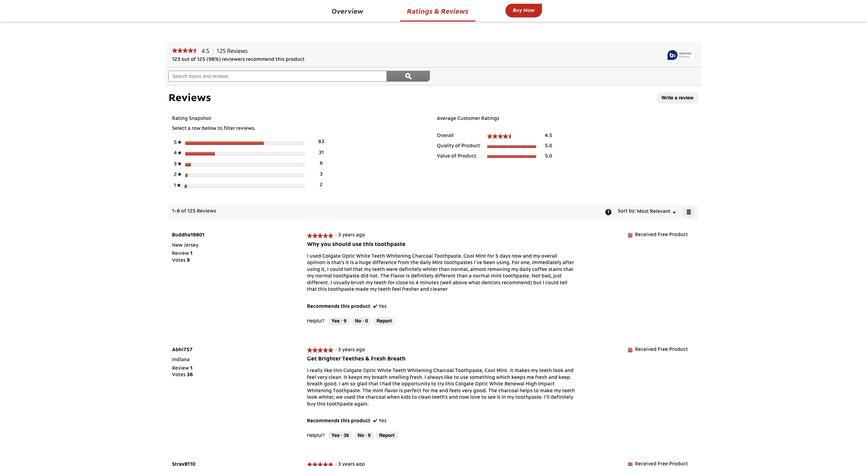 Task type: describe. For each thing, give the bounding box(es) containing it.
when
[[387, 396, 400, 400]]

optic inside i used colgate optic white teeth whitening charcoal toothpaste, cool mint for 5 days now and my overall opinion is that's it is a huge difference from the daily mint toothpastes i've been using. for one, immediately after using it, i could tell that my teeth were definitely whiter than normal, almost removing my daily coffee stains that my normal toothpaste did not. the flavor is definitely different than a normal mint toothpaste. not bad, just different. i usually brush my teeth for close to 4 minutes (well above what dentists recommend) but i could tell that this toothpaste made my teeth feel fresher and cleaner
[[342, 254, 355, 259]]

it inside the i really like this colgate optic white teeth whitening charcoal toothpaste, cool mint. it makes my teeth look and feel very clean. it keeps my breath smelling fresh. i always like to use something which keeps me fresh and keep breath good. i am so glad that i had the opportunity to try this colgate optic white renewal high impact whitening toothpaste. the mint flavor is perfect for me and feels very good. the charcoal helps to make my teeth look whiter, we used the charcoal when kids to clean teeth's and now love to see it in my toothpaste. i'll definitely buy this toothpaste again.
[[497, 396, 501, 400]]

to inside the this area allows consumers like you to express their own opinions and comments. colgate does not represent or warrant the accuracy of any statements or product claims made here, nor endorses any opinions expressed within this section. some reviewers have received free samples of this product.
[[273, 0, 279, 2]]

close
[[396, 281, 408, 286]]

my down huge
[[364, 268, 371, 272]]

of down represent at the top right of page
[[484, 4, 490, 13]]

almost
[[471, 268, 487, 272]]

0 vertical spatial mint
[[476, 254, 486, 259]]

report button for 9
[[376, 432, 398, 440]]

accuracy
[[538, 0, 565, 2]]

yes left no · 9
[[332, 433, 340, 439]]

toothpaste. inside i used colgate optic white teeth whitening charcoal toothpaste, cool mint for 5 days now and my overall opinion is that's it is a huge difference from the daily mint toothpastes i've been using. for one, immediately after using it, i could tell that my teeth were definitely whiter than normal, almost removing my daily coffee stains that my normal toothpaste did not. the flavor is definitely different than a normal mint toothpaste. not bad, just different. i usually brush my teeth for close to 4 minutes (well above what dentists recommend) but i could tell that this toothpaste made my teeth feel fresher and cleaner
[[503, 274, 531, 279]]

this up clean.
[[334, 369, 342, 374]]

toothpaste down usually
[[328, 288, 354, 293]]

6
[[320, 162, 323, 166]]

0 vertical spatial charcoal
[[499, 389, 519, 394]]

whiter,
[[319, 396, 335, 400]]

and up keep
[[565, 369, 574, 374]]

helpful? for yes · 36
[[307, 433, 325, 439]]

2 normal from the left
[[473, 274, 490, 279]]

out
[[182, 58, 190, 62]]

my right make
[[554, 389, 561, 394]]

1 vertical spatial breath
[[307, 382, 323, 387]]

and down feels
[[449, 396, 458, 400]]

? button
[[605, 208, 612, 216]]

my up the fresh on the bottom
[[531, 369, 538, 374]]

the up again. on the bottom of page
[[357, 396, 365, 400]]

this up yes · 9
[[341, 305, 350, 309]]

0 vertical spatial definitely
[[399, 268, 422, 272]]

1 horizontal spatial than
[[457, 274, 468, 279]]

toothpaste up usually
[[334, 274, 360, 279]]

this up feels
[[446, 382, 454, 387]]

2 ★
[[174, 173, 182, 178]]

impact
[[538, 382, 555, 387]]

1–8 of 125 reviews
[[172, 209, 219, 214]]

★ for 4
[[178, 151, 182, 155]]

review 1 votes 9
[[172, 252, 193, 263]]

row
[[192, 127, 201, 131]]

yes down not.
[[379, 305, 387, 309]]

immediately
[[532, 261, 562, 266]]

usually
[[334, 281, 350, 286]]

0 vertical spatial breath
[[372, 376, 388, 380]]

colgate up feels
[[456, 382, 474, 387]]

this down own on the left of the page
[[315, 4, 326, 13]]

0 vertical spatial any
[[574, 0, 585, 2]]

i really like this colgate optic white teeth whitening charcoal toothpaste, cool mint. it makes my teeth look and feel very clean. it keeps my breath smelling fresh. i always like to use something which keeps me fresh and keep breath good. i am so glad that i had the opportunity to try this colgate optic white renewal high impact whitening toothpaste. the mint flavor is perfect for me and feels very good. the charcoal helps to make my teeth look whiter, we used the charcoal when kids to clean teeth's and now love to see it in my toothpaste. i'll definitely buy this toothpaste again.
[[307, 369, 575, 407]]

yes down flavor
[[379, 419, 387, 424]]

is left that's
[[327, 261, 330, 266]]

overview
[[332, 6, 364, 15]]

quality
[[437, 144, 454, 149]]

toothpaste.
[[333, 389, 361, 394]]

9 for yes · 9
[[344, 318, 347, 324]]

1 vertical spatial any
[[223, 4, 233, 13]]

write a review button
[[657, 92, 699, 104]]

1 vertical spatial ratings
[[482, 117, 500, 121]]

new jersey
[[172, 243, 199, 248]]

i left had
[[380, 382, 381, 387]]

no · 9
[[358, 433, 371, 439]]

is up close
[[406, 274, 410, 279]]

different.
[[307, 281, 330, 286]]

allows
[[194, 0, 213, 2]]

1 horizontal spatial could
[[546, 281, 559, 286]]

recommends for yes · 9
[[307, 305, 340, 309]]

list for why you should use this toothpaste
[[172, 251, 193, 264]]

0 horizontal spatial could
[[330, 268, 343, 272]]

smelling
[[389, 376, 409, 380]]

here,
[[165, 4, 180, 13]]

love
[[471, 396, 481, 400]]

content helpfulness group for teethes
[[307, 432, 398, 440]]

did
[[361, 274, 369, 279]]

feels
[[450, 389, 461, 394]]

2 keeps from the left
[[512, 376, 526, 380]]

that inside the i really like this colgate optic white teeth whitening charcoal toothpaste, cool mint. it makes my teeth look and feel very clean. it keeps my breath smelling fresh. i always like to use something which keeps me fresh and keep breath good. i am so glad that i had the opportunity to try this colgate optic white renewal high impact whitening toothpaste. the mint flavor is perfect for me and feels very good. the charcoal helps to make my teeth look whiter, we used the charcoal when kids to clean teeth's and now love to see it in my toothpaste. i'll definitely buy this toothpaste again.
[[369, 382, 379, 387]]

whitening inside i used colgate optic white teeth whitening charcoal toothpaste, cool mint for 5 days now and my overall opinion is that's it is a huge difference from the daily mint toothpastes i've been using. for one, immediately after using it, i could tell that my teeth were definitely whiter than normal, almost removing my daily coffee stains that my normal toothpaste did not. the flavor is definitely different than a normal mint toothpaste. not bad, just different. i usually brush my teeth for close to 4 minutes (well above what dentists recommend) but i could tell that this toothpaste made my teeth feel fresher and cleaner
[[386, 254, 411, 259]]

own
[[321, 0, 334, 2]]

like inside the this area allows consumers like you to express their own opinions and comments. colgate does not represent or warrant the accuracy of any statements or product claims made here, nor endorses any opinions expressed within this section. some reviewers have received free samples of this product.
[[248, 0, 259, 2]]

toothpastes
[[444, 261, 473, 266]]

1 vertical spatial for
[[388, 281, 395, 286]]

clean.
[[329, 376, 343, 380]]

is left huge
[[350, 261, 354, 266]]

ϙ
[[406, 73, 412, 79]]

product.
[[504, 4, 530, 13]]

overall
[[542, 254, 558, 259]]

reviews up buddha19801
[[197, 209, 216, 214]]

by:
[[629, 209, 636, 214]]

consumers
[[214, 0, 247, 2]]

5.0 for quality of product
[[545, 144, 553, 149]]

1 vertical spatial mint
[[433, 261, 443, 266]]

1 for why
[[190, 252, 193, 257]]

≡
[[687, 208, 692, 217]]

teeth's
[[432, 396, 448, 400]]

of up value of product at right
[[455, 144, 460, 149]]

that down different.
[[307, 288, 317, 293]]

area
[[179, 0, 192, 2]]

i right it,
[[327, 268, 329, 272]]

the down smelling
[[393, 382, 401, 387]]

toothpaste up difference
[[375, 242, 406, 248]]

toothpaste, inside i used colgate optic white teeth whitening charcoal toothpaste, cool mint for 5 days now and my overall opinion is that's it is a huge difference from the daily mint toothpastes i've been using. for one, immediately after using it, i could tell that my teeth were definitely whiter than normal, almost removing my daily coffee stains that my normal toothpaste did not. the flavor is definitely different than a normal mint toothpaste. not bad, just different. i usually brush my teeth for close to 4 minutes (well above what dentists recommend) but i could tell that this toothpaste made my teeth feel fresher and cleaner
[[434, 254, 463, 259]]

votes for get brighter teethes & fresh breath
[[172, 373, 186, 378]]

i used colgate optic white teeth whitening charcoal toothpaste, cool mint for 5 days now and my overall opinion is that's it is a huge difference from the daily mint toothpastes i've been using. for one, immediately after using it, i could tell that my teeth were definitely whiter than normal, almost removing my daily coffee stains that my normal toothpaste did not. the flavor is definitely different than a normal mint toothpaste. not bad, just different. i usually brush my teeth for close to 4 minutes (well above what dentists recommend) but i could tell that this toothpaste made my teeth feel fresher and cleaner
[[307, 254, 574, 293]]

1 normal from the left
[[315, 274, 332, 279]]

buy
[[307, 402, 316, 407]]

product up no · 0
[[351, 305, 371, 309]]

rating snapshot
[[172, 117, 211, 121]]

· for yes · 36
[[341, 433, 343, 439]]

1 vertical spatial whitening
[[407, 369, 432, 374]]

a left huge
[[355, 261, 358, 266]]

recommends for yes · 36
[[307, 419, 340, 424]]

buy now button
[[506, 4, 542, 17]]

2 vertical spatial whitening
[[307, 389, 332, 394]]

renewal
[[505, 382, 525, 387]]

that up did
[[353, 268, 363, 272]]

to up feels
[[454, 376, 459, 380]]

2 for 2 ★
[[174, 173, 178, 178]]

it inside i used colgate optic white teeth whitening charcoal toothpaste, cool mint for 5 days now and my overall opinion is that's it is a huge difference from the daily mint toothpastes i've been using. for one, immediately after using it, i could tell that my teeth were definitely whiter than normal, almost removing my daily coffee stains that my normal toothpaste did not. the flavor is definitely different than a normal mint toothpaste. not bad, just different. i usually brush my teeth for close to 4 minutes (well above what dentists recommend) but i could tell that this toothpaste made my teeth feel fresher and cleaner
[[346, 261, 349, 266]]

write a review
[[662, 95, 694, 101]]

makes
[[515, 369, 530, 374]]

review for get
[[172, 366, 189, 371]]

★ for 2
[[178, 173, 182, 176]]

0 horizontal spatial tell
[[345, 268, 352, 272]]

for
[[512, 261, 520, 266]]

quality of product
[[437, 144, 481, 149]]

· for yes · 9
[[341, 318, 343, 324]]

2 vertical spatial white
[[490, 382, 504, 387]]

helps
[[520, 389, 533, 394]]

definitely inside the i really like this colgate optic white teeth whitening charcoal toothpaste, cool mint. it makes my teeth look and feel very clean. it keeps my breath smelling fresh. i always like to use something which keeps me fresh and keep breath good. i am so glad that i had the opportunity to try this colgate optic white renewal high impact whitening toothpaste. the mint flavor is perfect for me and feels very good. the charcoal helps to make my teeth look whiter, we used the charcoal when kids to clean teeth's and now love to see it in my toothpaste. i'll definitely buy this toothpaste again.
[[551, 396, 574, 400]]

reviews up rating snapshot
[[169, 94, 211, 104]]

3 up should
[[338, 233, 341, 238]]

filter
[[224, 127, 235, 131]]

reviews up 123 out of 125 (98%) reviewers recommend this product
[[227, 47, 248, 55]]

1 inside 1 ★
[[174, 184, 177, 188]]

a left the row on the top of the page
[[188, 127, 191, 131]]

i up opinion
[[307, 254, 309, 259]]

whiter
[[423, 268, 438, 272]]

1 horizontal spatial white
[[378, 369, 392, 374]]

0 horizontal spatial than
[[439, 268, 450, 272]]

3 inside 3 ★
[[174, 162, 178, 167]]

which
[[496, 376, 511, 380]]

colgate down teethes
[[344, 369, 362, 374]]

3 up brighter
[[338, 348, 341, 353]]

that's
[[332, 261, 345, 266]]

toothpaste inside the i really like this colgate optic white teeth whitening charcoal toothpaste, cool mint. it makes my teeth look and feel very clean. it keeps my breath smelling fresh. i always like to use something which keeps me fresh and keep breath good. i am so glad that i had the opportunity to try this colgate optic white renewal high impact whitening toothpaste. the mint flavor is perfect for me and feels very good. the charcoal helps to make my teeth look whiter, we used the charcoal when kids to clean teeth's and now love to see it in my toothpaste. i'll definitely buy this toothpaste again.
[[327, 402, 353, 407]]

get brighter teethes & fresh breath
[[307, 357, 406, 362]]

stains
[[549, 268, 563, 272]]

0 horizontal spatial 4.5
[[202, 47, 209, 55]]

i left really
[[307, 369, 309, 374]]

· 3 years ago for teethes
[[336, 348, 368, 353]]

0 horizontal spatial use
[[353, 242, 362, 248]]

0 horizontal spatial 125
[[188, 209, 196, 214]]

and up impact
[[549, 376, 558, 380]]

0 vertical spatial me
[[527, 376, 534, 380]]

this area allows consumers like you to express their own opinions and comments. colgate does not represent or warrant the accuracy of any statements or product claims made here, nor endorses any opinions expressed within this section. some reviewers have received free samples of this product.
[[165, 0, 693, 13]]

not.
[[370, 274, 380, 279]]

customer
[[458, 117, 480, 121]]

jersey
[[184, 243, 199, 248]]

0 horizontal spatial the
[[363, 389, 371, 394]]

indiana
[[172, 358, 190, 363]]

✔ for no · 9
[[374, 419, 378, 424]]

✔ for no · 0
[[374, 305, 378, 309]]

perfect
[[404, 389, 422, 394]]

mint.
[[497, 369, 509, 374]]

now inside i used colgate optic white teeth whitening charcoal toothpaste, cool mint for 5 days now and my overall opinion is that's it is a huge difference from the daily mint toothpastes i've been using. for one, immediately after using it, i could tell that my teeth were definitely whiter than normal, almost removing my daily coffee stains that my normal toothpaste did not. the flavor is definitely different than a normal mint toothpaste. not bad, just different. i usually brush my teeth for close to 4 minutes (well above what dentists recommend) but i could tell that this toothpaste made my teeth feel fresher and cleaner
[[512, 254, 522, 259]]

1 horizontal spatial like
[[324, 369, 332, 374]]

0 horizontal spatial me
[[431, 389, 438, 394]]

am
[[342, 382, 349, 387]]

1 vertical spatial you
[[321, 242, 331, 248]]

0 horizontal spatial daily
[[420, 261, 431, 266]]

again.
[[355, 402, 369, 407]]

charcoal inside i used colgate optic white teeth whitening charcoal toothpaste, cool mint for 5 days now and my overall opinion is that's it is a huge difference from the daily mint toothpastes i've been using. for one, immediately after using it, i could tell that my teeth were definitely whiter than normal, almost removing my daily coffee stains that my normal toothpaste did not. the flavor is definitely different than a normal mint toothpaste. not bad, just different. i usually brush my teeth for close to 4 minutes (well above what dentists recommend) but i could tell that this toothpaste made my teeth feel fresher and cleaner
[[412, 254, 433, 259]]

1 vertical spatial 36
[[344, 433, 349, 439]]

the inside the this area allows consumers like you to express their own opinions and comments. colgate does not represent or warrant the accuracy of any statements or product claims made here, nor endorses any opinions expressed within this section. some reviewers have received free samples of this product.
[[527, 0, 537, 2]]

free
[[444, 4, 456, 13]]

opinion
[[307, 261, 326, 266]]

i right the fresh.
[[425, 376, 426, 380]]

5 inside i used colgate optic white teeth whitening charcoal toothpaste, cool mint for 5 days now and my overall opinion is that's it is a huge difference from the daily mint toothpastes i've been using. for one, immediately after using it, i could tell that my teeth were definitely whiter than normal, almost removing my daily coffee stains that my normal toothpaste did not. the flavor is definitely different than a normal mint toothpaste. not bad, just different. i usually brush my teeth for close to 4 minutes (well above what dentists recommend) but i could tell that this toothpaste made my teeth feel fresher and cleaner
[[496, 254, 499, 259]]

my up glad
[[364, 376, 371, 380]]

using
[[307, 268, 320, 272]]

of right 1–8
[[181, 209, 186, 214]]

this up yes · 36
[[341, 419, 350, 424]]

my right in
[[507, 396, 515, 400]]

1 vertical spatial 125
[[197, 58, 206, 62]]

above
[[453, 281, 467, 286]]

no for no · 9
[[358, 433, 364, 439]]

ago for &
[[356, 348, 365, 353]]

0 vertical spatial it
[[510, 369, 514, 374]]

rating
[[172, 117, 188, 121]]

i left usually
[[331, 281, 332, 286]]

36 inside "review 1 votes 36"
[[187, 373, 193, 378]]

report for no · 0
[[377, 318, 392, 324]]

5.0 for value of product
[[545, 154, 553, 159]]

to down perfect
[[412, 396, 417, 400]]

of right out
[[191, 58, 196, 62]]

product inside the this area allows consumers like you to express their own opinions and comments. colgate does not represent or warrant the accuracy of any statements or product claims made here, nor endorses any opinions expressed within this section. some reviewers have received free samples of this product.
[[629, 0, 654, 2]]

statements
[[586, 0, 620, 2]]

2 horizontal spatial the
[[489, 389, 498, 394]]

years for teethes
[[342, 348, 355, 353]]

1 horizontal spatial optic
[[363, 369, 376, 374]]

83
[[318, 140, 325, 145]]

received for why you should use this toothpaste
[[635, 233, 657, 238]]

my down not.
[[370, 288, 377, 293]]

warrant
[[502, 0, 525, 2]]

average
[[437, 117, 456, 121]]

1 vertical spatial definitely
[[411, 274, 434, 279]]

should
[[333, 242, 351, 248]]

teethes
[[342, 357, 364, 362]]

this inside i used colgate optic white teeth whitening charcoal toothpaste, cool mint for 5 days now and my overall opinion is that's it is a huge difference from the daily mint toothpastes i've been using. for one, immediately after using it, i could tell that my teeth were definitely whiter than normal, almost removing my daily coffee stains that my normal toothpaste did not. the flavor is definitely different than a normal mint toothpaste. not bad, just different. i usually brush my teeth for close to 4 minutes (well above what dentists recommend) but i could tell that this toothpaste made my teeth feel fresher and cleaner
[[318, 288, 327, 293]]

white inside i used colgate optic white teeth whitening charcoal toothpaste, cool mint for 5 days now and my overall opinion is that's it is a huge difference from the daily mint toothpastes i've been using. for one, immediately after using it, i could tell that my teeth were definitely whiter than normal, almost removing my daily coffee stains that my normal toothpaste did not. the flavor is definitely different than a normal mint toothpaste. not bad, just different. i usually brush my teeth for close to 4 minutes (well above what dentists recommend) but i could tell that this toothpaste made my teeth feel fresher and cleaner
[[356, 254, 371, 259]]

yes left no · 0
[[332, 318, 340, 324]]

comments.
[[376, 0, 409, 2]]

1 horizontal spatial look
[[553, 369, 564, 374]]

dentists
[[482, 281, 501, 286]]

years for should
[[342, 233, 355, 238]]

to left filter
[[218, 127, 223, 131]]

their
[[305, 0, 320, 2]]

from
[[398, 261, 410, 266]]

Search topics and reviews search region search field
[[165, 67, 434, 85]]

≡ button
[[683, 207, 695, 218]]

1 vertical spatial daily
[[520, 268, 531, 272]]

for inside the i really like this colgate optic white teeth whitening charcoal toothpaste, cool mint. it makes my teeth look and feel very clean. it keeps my breath smelling fresh. i always like to use something which keeps me fresh and keep breath good. i am so glad that i had the opportunity to try this colgate optic white renewal high impact whitening toothpaste. the mint flavor is perfect for me and feels very good. the charcoal helps to make my teeth look whiter, we used the charcoal when kids to clean teeth's and now love to see it in my toothpaste. i'll definitely buy this toothpaste again.
[[423, 389, 430, 394]]

that down 'after'
[[564, 268, 574, 272]]

0 horizontal spatial good.
[[324, 382, 338, 387]]

list for get brighter teethes & fresh breath
[[172, 366, 193, 379]]

one,
[[521, 261, 531, 266]]

relevant
[[650, 210, 671, 214]]

expressed
[[262, 4, 293, 13]]

· up should
[[336, 233, 337, 238]]

and up the one,
[[523, 254, 532, 259]]

2 for 2
[[320, 183, 323, 188]]

write
[[662, 95, 674, 101]]

1 horizontal spatial opinions
[[335, 0, 361, 2]]

3 down 6
[[320, 172, 323, 177]]

snapshot
[[189, 117, 211, 121]]

Search topics and reviews text field
[[169, 71, 387, 82]]

⊞ received free product for toothpaste
[[628, 233, 689, 238]]

· up brighter
[[336, 348, 337, 353]]

1 horizontal spatial good.
[[474, 389, 487, 394]]

0 horizontal spatial opinions
[[235, 4, 261, 13]]

1 for get
[[190, 366, 193, 371]]

2 horizontal spatial optic
[[475, 382, 488, 387]]

?
[[605, 209, 612, 215]]



Task type: vqa. For each thing, say whether or not it's contained in the screenshot.
and in the This area allows consumers like you to express their own opinions and comments. Colgate does not represent or warrant the accuracy of any statements or product claims made here, nor endorses any opinions expressed within this section. Some reviewers have received free samples of this product.
yes



Task type: locate. For each thing, give the bounding box(es) containing it.
ratings & reviews button
[[401, 4, 476, 22]]

(well
[[440, 281, 452, 286]]

to inside i used colgate optic white teeth whitening charcoal toothpaste, cool mint for 5 days now and my overall opinion is that's it is a huge difference from the daily mint toothpastes i've been using. for one, immediately after using it, i could tell that my teeth were definitely whiter than normal, almost removing my daily coffee stains that my normal toothpaste did not. the flavor is definitely different than a normal mint toothpaste. not bad, just different. i usually brush my teeth for close to 4 minutes (well above what dentists recommend) but i could tell that this toothpaste made my teeth feel fresher and cleaner
[[410, 281, 415, 286]]

the down glad
[[363, 389, 371, 394]]

1 vertical spatial content helpfulness group
[[307, 432, 398, 440]]

0 horizontal spatial very
[[317, 376, 328, 380]]

made inside the this area allows consumers like you to express their own opinions and comments. colgate does not represent or warrant the accuracy of any statements or product claims made here, nor endorses any opinions expressed within this section. some reviewers have received free samples of this product.
[[676, 0, 693, 2]]

31
[[319, 151, 324, 156]]

my down for
[[512, 268, 519, 272]]

removing
[[488, 268, 510, 272]]

cool inside i used colgate optic white teeth whitening charcoal toothpaste, cool mint for 5 days now and my overall opinion is that's it is a huge difference from the daily mint toothpastes i've been using. for one, immediately after using it, i could tell that my teeth were definitely whiter than normal, almost removing my daily coffee stains that my normal toothpaste did not. the flavor is definitely different than a normal mint toothpaste. not bad, just different. i usually brush my teeth for close to 4 minutes (well above what dentists recommend) but i could tell that this toothpaste made my teeth feel fresher and cleaner
[[464, 254, 475, 259]]

and inside the this area allows consumers like you to express their own opinions and comments. colgate does not represent or warrant the accuracy of any statements or product claims made here, nor endorses any opinions expressed within this section. some reviewers have received free samples of this product.
[[363, 0, 374, 2]]

· left no · 0
[[341, 318, 343, 324]]

★ inside 3 ★
[[178, 162, 182, 165]]

2 years from the top
[[342, 348, 355, 353]]

0 horizontal spatial reviewers
[[222, 58, 245, 62]]

1 · 3 years ago from the top
[[336, 233, 368, 238]]

this up 'search topics and reviews' text box
[[276, 58, 285, 62]]

· 3 years ago for should
[[336, 233, 368, 238]]

1 recommends this product ✔ yes from the top
[[307, 305, 387, 309]]

★★★★★
[[172, 48, 198, 53], [172, 48, 198, 53], [487, 134, 514, 139], [487, 134, 514, 139], [307, 233, 334, 238], [307, 233, 334, 238], [307, 348, 334, 353], [307, 348, 334, 353]]

1 horizontal spatial or
[[622, 0, 628, 2]]

2 ⊞ from the top
[[628, 348, 633, 353]]

and down try
[[439, 389, 448, 394]]

2 ago from the top
[[356, 348, 365, 353]]

report right 0
[[377, 318, 392, 324]]

reviews
[[441, 6, 469, 15], [227, 47, 248, 55], [169, 94, 211, 104], [197, 209, 216, 214]]

overview button
[[325, 4, 370, 19]]

colgate inside i used colgate optic white teeth whitening charcoal toothpaste, cool mint for 5 days now and my overall opinion is that's it is a huge difference from the daily mint toothpastes i've been using. for one, immediately after using it, i could tell that my teeth were definitely whiter than normal, almost removing my daily coffee stains that my normal toothpaste did not. the flavor is definitely different than a normal mint toothpaste. not bad, just different. i usually brush my teeth for close to 4 minutes (well above what dentists recommend) but i could tell that this toothpaste made my teeth feel fresher and cleaner
[[322, 254, 341, 259]]

1 vertical spatial feel
[[307, 376, 316, 380]]

a up the what
[[469, 274, 472, 279]]

1 vertical spatial 4.5
[[545, 134, 553, 139]]

look up buy
[[307, 396, 318, 400]]

any down consumers
[[223, 4, 233, 13]]

1 helpful? from the top
[[307, 318, 325, 324]]

daily
[[420, 261, 431, 266], [520, 268, 531, 272]]

2 horizontal spatial for
[[488, 254, 494, 259]]

product up search topics and reviews search region search field at the left top of page
[[286, 58, 305, 62]]

0 horizontal spatial 2
[[174, 173, 178, 178]]

mint down had
[[373, 389, 384, 394]]

now
[[524, 6, 535, 13]]

mint
[[476, 254, 486, 259], [433, 261, 443, 266]]

content helpfulness group
[[307, 317, 396, 325], [307, 432, 398, 440]]

used down toothpaste.
[[344, 396, 355, 400]]

1 vertical spatial years
[[342, 348, 355, 353]]

0 vertical spatial white
[[356, 254, 371, 259]]

4 inside i used colgate optic white teeth whitening charcoal toothpaste, cool mint for 5 days now and my overall opinion is that's it is a huge difference from the daily mint toothpastes i've been using. for one, immediately after using it, i could tell that my teeth were definitely whiter than normal, almost removing my daily coffee stains that my normal toothpaste did not. the flavor is definitely different than a normal mint toothpaste. not bad, just different. i usually brush my teeth for close to 4 minutes (well above what dentists recommend) but i could tell that this toothpaste made my teeth feel fresher and cleaner
[[416, 281, 419, 286]]

0 vertical spatial years
[[342, 233, 355, 238]]

teeth up difference
[[372, 254, 385, 259]]

1 or from the left
[[494, 0, 500, 2]]

1 content helpfulness group from the top
[[307, 317, 396, 325]]

0 horizontal spatial white
[[356, 254, 371, 259]]

· 3 years ago up why you should use this toothpaste
[[336, 233, 368, 238]]

review inside "review 1 votes 36"
[[172, 366, 189, 371]]

1 vertical spatial look
[[307, 396, 318, 400]]

daily down the one,
[[520, 268, 531, 272]]

charcoal up always
[[433, 369, 454, 374]]

that
[[353, 268, 363, 272], [564, 268, 574, 272], [307, 288, 317, 293], [369, 382, 379, 387]]

minutes
[[420, 281, 439, 286]]

0 vertical spatial feel
[[392, 288, 401, 293]]

report button right 0
[[373, 317, 396, 325]]

reviewers down comments.
[[371, 4, 400, 13]]

1 vertical spatial ago
[[356, 348, 365, 353]]

1 vertical spatial made
[[356, 288, 369, 293]]

1 horizontal spatial mint
[[491, 274, 502, 279]]

1–8 of 125 reviews alert
[[172, 209, 219, 214]]

recommends this product ✔ yes for yes · 9
[[307, 305, 387, 309]]

1 5.0 from the top
[[545, 144, 553, 149]]

1 vertical spatial use
[[460, 376, 469, 380]]

4
[[174, 151, 178, 156], [416, 281, 419, 286]]

0 horizontal spatial teeth
[[372, 254, 385, 259]]

& inside button
[[435, 6, 440, 15]]

0 vertical spatial 4
[[174, 151, 178, 156]]

1 review from the top
[[172, 252, 189, 257]]

opportunity
[[402, 382, 430, 387]]

any left statements
[[574, 0, 585, 2]]

2 vertical spatial 9
[[368, 433, 371, 439]]

my up immediately
[[533, 254, 540, 259]]

0 vertical spatial free
[[658, 233, 668, 238]]

1 vertical spatial me
[[431, 389, 438, 394]]

teeth up smelling
[[393, 369, 406, 374]]

mint inside the i really like this colgate optic white teeth whitening charcoal toothpaste, cool mint. it makes my teeth look and feel very clean. it keeps my breath smelling fresh. i always like to use something which keeps me fresh and keep breath good. i am so glad that i had the opportunity to try this colgate optic white renewal high impact whitening toothpaste. the mint flavor is perfect for me and feels very good. the charcoal helps to make my teeth look whiter, we used the charcoal when kids to clean teeth's and now love to see it in my toothpaste. i'll definitely buy this toothpaste again.
[[373, 389, 384, 394]]

0 vertical spatial teeth
[[372, 254, 385, 259]]

3 ★
[[174, 162, 182, 167]]

1 vertical spatial ⊞ received free product
[[628, 348, 689, 353]]

average customer ratings
[[437, 117, 500, 121]]

brighter
[[318, 357, 341, 362]]

0 vertical spatial recommends this product ✔ yes
[[307, 305, 387, 309]]

★ up 4 ★
[[178, 140, 182, 144]]

to left see
[[482, 396, 487, 400]]

0 horizontal spatial like
[[248, 0, 259, 2]]

1 vertical spatial reviewers
[[222, 58, 245, 62]]

definitely
[[399, 268, 422, 272], [411, 274, 434, 279], [551, 396, 574, 400]]

1 vertical spatial no
[[358, 433, 364, 439]]

used inside i used colgate optic white teeth whitening charcoal toothpaste, cool mint for 5 days now and my overall opinion is that's it is a huge difference from the daily mint toothpastes i've been using. for one, immediately after using it, i could tell that my teeth were definitely whiter than normal, almost removing my daily coffee stains that my normal toothpaste did not. the flavor is definitely different than a normal mint toothpaste. not bad, just different. i usually brush my teeth for close to 4 minutes (well above what dentists recommend) but i could tell that this toothpaste made my teeth feel fresher and cleaner
[[310, 254, 321, 259]]

⊞ for breath
[[628, 348, 633, 353]]

why you should use this toothpaste
[[307, 242, 406, 248]]

use inside the i really like this colgate optic white teeth whitening charcoal toothpaste, cool mint. it makes my teeth look and feel very clean. it keeps my breath smelling fresh. i always like to use something which keeps me fresh and keep breath good. i am so glad that i had the opportunity to try this colgate optic white renewal high impact whitening toothpaste. the mint flavor is perfect for me and feels very good. the charcoal helps to make my teeth look whiter, we used the charcoal when kids to clean teeth's and now love to see it in my toothpaste. i'll definitely buy this toothpaste again.
[[460, 376, 469, 380]]

charcoal up whiter
[[412, 254, 433, 259]]

toothpaste, inside the i really like this colgate optic white teeth whitening charcoal toothpaste, cool mint. it makes my teeth look and feel very clean. it keeps my breath smelling fresh. i always like to use something which keeps me fresh and keep breath good. i am so glad that i had the opportunity to try this colgate optic white renewal high impact whitening toothpaste. the mint flavor is perfect for me and feels very good. the charcoal helps to make my teeth look whiter, we used the charcoal when kids to clean teeth's and now love to see it in my toothpaste. i'll definitely buy this toothpaste again.
[[455, 369, 484, 374]]

now inside the i really like this colgate optic white teeth whitening charcoal toothpaste, cool mint. it makes my teeth look and feel very clean. it keeps my breath smelling fresh. i always like to use something which keeps me fresh and keep breath good. i am so glad that i had the opportunity to try this colgate optic white renewal high impact whitening toothpaste. the mint flavor is perfect for me and feels very good. the charcoal helps to make my teeth look whiter, we used the charcoal when kids to clean teeth's and now love to see it in my toothpaste. i'll definitely buy this toothpaste again.
[[459, 396, 469, 400]]

teeth inside the i really like this colgate optic white teeth whitening charcoal toothpaste, cool mint. it makes my teeth look and feel very clean. it keeps my breath smelling fresh. i always like to use something which keeps me fresh and keep breath good. i am so glad that i had the opportunity to try this colgate optic white renewal high impact whitening toothpaste. the mint flavor is perfect for me and feels very good. the charcoal helps to make my teeth look whiter, we used the charcoal when kids to clean teeth's and now love to see it in my toothpaste. i'll definitely buy this toothpaste again.
[[393, 369, 406, 374]]

ratings inside button
[[407, 6, 433, 15]]

2 horizontal spatial white
[[490, 382, 504, 387]]

★ for 3
[[178, 162, 182, 165]]

0 vertical spatial for
[[488, 254, 494, 259]]

1 vertical spatial teeth
[[393, 369, 406, 374]]

white down which
[[490, 382, 504, 387]]

0 vertical spatial mint
[[491, 274, 502, 279]]

0 vertical spatial daily
[[420, 261, 431, 266]]

coffee
[[532, 268, 548, 272]]

teeth
[[372, 254, 385, 259], [393, 369, 406, 374]]

0 vertical spatial it
[[346, 261, 349, 266]]

4 inside 4 ★
[[174, 151, 178, 156]]

★ inside 4 ★
[[178, 151, 182, 155]]

to
[[273, 0, 279, 2], [218, 127, 223, 131], [410, 281, 415, 286], [454, 376, 459, 380], [432, 382, 437, 387], [534, 389, 539, 394], [412, 396, 417, 400], [482, 396, 487, 400]]

0 vertical spatial recommends
[[307, 305, 340, 309]]

1 horizontal spatial charcoal
[[499, 389, 519, 394]]

claims
[[655, 0, 674, 2]]

review down new
[[172, 252, 189, 257]]

content helpfulness group for should
[[307, 317, 396, 325]]

feel inside i used colgate optic white teeth whitening charcoal toothpaste, cool mint for 5 days now and my overall opinion is that's it is a huge difference from the daily mint toothpastes i've been using. for one, immediately after using it, i could tell that my teeth were definitely whiter than normal, almost removing my daily coffee stains that my normal toothpaste did not. the flavor is definitely different than a normal mint toothpaste. not bad, just different. i usually brush my teeth for close to 4 minutes (well above what dentists recommend) but i could tell that this toothpaste made my teeth feel fresher and cleaner
[[392, 288, 401, 293]]

0 vertical spatial · 3 years ago
[[336, 233, 368, 238]]

look
[[553, 369, 564, 374], [307, 396, 318, 400]]

report button for 0
[[373, 317, 396, 325]]

1 horizontal spatial daily
[[520, 268, 531, 272]]

2 ✔ from the top
[[374, 419, 378, 424]]

of right accuracy
[[566, 0, 573, 2]]

votes inside review 1 votes 9
[[172, 258, 186, 263]]

1 vertical spatial charcoal
[[366, 396, 386, 400]]

1 vertical spatial list
[[172, 366, 193, 379]]

normal,
[[451, 268, 469, 272]]

★ for 5
[[178, 140, 182, 144]]

like
[[248, 0, 259, 2], [324, 369, 332, 374], [445, 376, 453, 380]]

1 inside review 1 votes 9
[[190, 252, 193, 257]]

toothpaste
[[375, 242, 406, 248], [334, 274, 360, 279], [328, 288, 354, 293], [327, 402, 353, 407]]

0 vertical spatial 5
[[174, 141, 178, 145]]

value
[[437, 154, 450, 159]]

▼
[[673, 211, 676, 214]]

1 ⊞ from the top
[[628, 233, 633, 238]]

you up expressed
[[260, 0, 271, 2]]

5
[[174, 141, 178, 145], [496, 254, 499, 259]]

any
[[574, 0, 585, 2], [223, 4, 233, 13]]

cool up something
[[485, 369, 496, 374]]

2 or from the left
[[622, 0, 628, 2]]

reviewers down "125 reviews" link
[[222, 58, 245, 62]]

like right consumers
[[248, 0, 259, 2]]

toothpaste. inside the i really like this colgate optic white teeth whitening charcoal toothpaste, cool mint. it makes my teeth look and feel very clean. it keeps my breath smelling fresh. i always like to use something which keeps me fresh and keep breath good. i am so glad that i had the opportunity to try this colgate optic white renewal high impact whitening toothpaste. the mint flavor is perfect for me and feels very good. the charcoal helps to make my teeth look whiter, we used the charcoal when kids to clean teeth's and now love to see it in my toothpaste. i'll definitely buy this toothpaste again.
[[516, 396, 543, 400]]

the
[[381, 274, 390, 279], [363, 389, 371, 394], [489, 389, 498, 394]]

0 vertical spatial list
[[172, 251, 193, 264]]

colgate inside the this area allows consumers like you to express their own opinions and comments. colgate does not represent or warrant the accuracy of any statements or product claims made here, nor endorses any opinions expressed within this section. some reviewers have received free samples of this product.
[[411, 0, 434, 2]]

opinions
[[335, 0, 361, 2], [235, 4, 261, 13]]

votes
[[172, 258, 186, 263], [172, 373, 186, 378]]

feel inside the i really like this colgate optic white teeth whitening charcoal toothpaste, cool mint. it makes my teeth look and feel very clean. it keeps my breath smelling fresh. i always like to use something which keeps me fresh and keep breath good. i am so glad that i had the opportunity to try this colgate optic white renewal high impact whitening toothpaste. the mint flavor is perfect for me and feels very good. the charcoal helps to make my teeth look whiter, we used the charcoal when kids to clean teeth's and now love to see it in my toothpaste. i'll definitely buy this toothpaste again.
[[307, 376, 316, 380]]

recommend
[[246, 58, 275, 62]]

2 content helpfulness group from the top
[[307, 432, 398, 440]]

recommends down buy
[[307, 419, 340, 424]]

⊞ received free product for breath
[[628, 348, 689, 353]]

4.5
[[202, 47, 209, 55], [545, 134, 553, 139]]

is inside the i really like this colgate optic white teeth whitening charcoal toothpaste, cool mint. it makes my teeth look and feel very clean. it keeps my breath smelling fresh. i always like to use something which keeps me fresh and keep breath good. i am so glad that i had the opportunity to try this colgate optic white renewal high impact whitening toothpaste. the mint flavor is perfect for me and feels very good. the charcoal helps to make my teeth look whiter, we used the charcoal when kids to clean teeth's and now love to see it in my toothpaste. i'll definitely buy this toothpaste again.
[[399, 389, 403, 394]]

36 left no · 9
[[344, 433, 349, 439]]

1 horizontal spatial me
[[527, 376, 534, 380]]

optic down something
[[475, 382, 488, 387]]

1 vertical spatial could
[[546, 281, 559, 286]]

product up no · 9
[[351, 419, 371, 424]]

votes inside "review 1 votes 36"
[[172, 373, 186, 378]]

1 vertical spatial 5.0
[[545, 154, 553, 159]]

9 for no · 9
[[368, 433, 371, 439]]

1 vertical spatial ⊞
[[628, 348, 633, 353]]

recommends this product ✔ yes
[[307, 305, 387, 309], [307, 419, 387, 424]]

5 ★
[[174, 140, 182, 145]]

0 horizontal spatial mint
[[373, 389, 384, 394]]

0 vertical spatial 36
[[187, 373, 193, 378]]

2 list from the top
[[172, 366, 193, 379]]

does
[[436, 0, 450, 2]]

could down bad,
[[546, 281, 559, 286]]

1 vertical spatial than
[[457, 274, 468, 279]]

ago for use
[[356, 233, 365, 238]]

1 recommends from the top
[[307, 305, 340, 309]]

this down whiter,
[[317, 402, 326, 407]]

0 vertical spatial content helpfulness group
[[307, 317, 396, 325]]

cool inside the i really like this colgate optic white teeth whitening charcoal toothpaste, cool mint. it makes my teeth look and feel very clean. it keeps my breath smelling fresh. i always like to use something which keeps me fresh and keep breath good. i am so glad that i had the opportunity to try this colgate optic white renewal high impact whitening toothpaste. the mint flavor is perfect for me and feels very good. the charcoal helps to make my teeth look whiter, we used the charcoal when kids to clean teeth's and now love to see it in my toothpaste. i'll definitely buy this toothpaste again.
[[485, 369, 496, 374]]

used up opinion
[[310, 254, 321, 259]]

0 horizontal spatial 5
[[174, 141, 178, 145]]

list down 'indiana'
[[172, 366, 193, 379]]

recommends up yes · 9
[[307, 305, 340, 309]]

2 ⊞ received free product from the top
[[628, 348, 689, 353]]

charcoal inside the i really like this colgate optic white teeth whitening charcoal toothpaste, cool mint. it makes my teeth look and feel very clean. it keeps my breath smelling fresh. i always like to use something which keeps me fresh and keep breath good. i am so glad that i had the opportunity to try this colgate optic white renewal high impact whitening toothpaste. the mint flavor is perfect for me and feels very good. the charcoal helps to make my teeth look whiter, we used the charcoal when kids to clean teeth's and now love to see it in my toothpaste. i'll definitely buy this toothpaste again.
[[433, 369, 454, 374]]

2 votes from the top
[[172, 373, 186, 378]]

could
[[330, 268, 343, 272], [546, 281, 559, 286]]

1 horizontal spatial 4.5
[[545, 134, 553, 139]]

★ down 4 ★
[[178, 162, 182, 165]]

i left am
[[339, 382, 341, 387]]

could down that's
[[330, 268, 343, 272]]

0 horizontal spatial look
[[307, 396, 318, 400]]

very up love
[[462, 389, 472, 394]]

keeps up the so
[[349, 376, 363, 380]]

(98%)
[[207, 58, 221, 62]]

2 helpful? from the top
[[307, 433, 325, 439]]

teeth inside i used colgate optic white teeth whitening charcoal toothpaste, cool mint for 5 days now and my overall opinion is that's it is a huge difference from the daily mint toothpastes i've been using. for one, immediately after using it, i could tell that my teeth were definitely whiter than normal, almost removing my daily coffee stains that my normal toothpaste did not. the flavor is definitely different than a normal mint toothpaste. not bad, just different. i usually brush my teeth for close to 4 minutes (well above what dentists recommend) but i could tell that this toothpaste made my teeth feel fresher and cleaner
[[372, 254, 385, 259]]

2 vertical spatial optic
[[475, 382, 488, 387]]

were
[[386, 268, 398, 272]]

is
[[327, 261, 330, 266], [350, 261, 354, 266], [406, 274, 410, 279], [399, 389, 403, 394]]

0 horizontal spatial 9
[[187, 258, 190, 263]]

1 horizontal spatial tell
[[560, 281, 568, 286]]

the trustmark icon that reveals a popup describing bv authenticity image
[[668, 50, 695, 60]]

tell down "just"
[[560, 281, 568, 286]]

1 list from the top
[[172, 251, 193, 264]]

whitening up whiter,
[[307, 389, 332, 394]]

free for get brighter teethes & fresh breath
[[658, 348, 668, 352]]

definitely right i'll
[[551, 396, 574, 400]]

36 down 'indiana'
[[187, 373, 193, 378]]

cool up 'i've'
[[464, 254, 475, 259]]

★ inside 1 ★
[[177, 183, 181, 187]]

1 received from the top
[[635, 233, 657, 238]]

ϙ button
[[387, 71, 430, 82]]

2 free from the top
[[658, 348, 668, 352]]

me up teeth's
[[431, 389, 438, 394]]

★ inside 5 ★
[[178, 140, 182, 144]]

received for get brighter teethes & fresh breath
[[635, 348, 657, 352]]

review inside review 1 votes 9
[[172, 252, 189, 257]]

colgate up received on the top
[[411, 0, 434, 2]]

0 vertical spatial you
[[260, 0, 271, 2]]

you
[[260, 0, 271, 2], [321, 242, 331, 248]]

no for no · 0
[[355, 318, 361, 324]]

⊞ for toothpaste
[[628, 233, 633, 238]]

0 vertical spatial helpful?
[[307, 318, 325, 324]]

represent
[[463, 0, 493, 2]]

1 horizontal spatial made
[[676, 0, 693, 2]]

review for why
[[172, 252, 189, 257]]

used inside the i really like this colgate optic white teeth whitening charcoal toothpaste, cool mint. it makes my teeth look and feel very clean. it keeps my breath smelling fresh. i always like to use something which keeps me fresh and keep breath good. i am so glad that i had the opportunity to try this colgate optic white renewal high impact whitening toothpaste. the mint flavor is perfect for me and feels very good. the charcoal helps to make my teeth look whiter, we used the charcoal when kids to clean teeth's and now love to see it in my toothpaste. i'll definitely buy this toothpaste again.
[[344, 396, 355, 400]]

white down the fresh
[[378, 369, 392, 374]]

you inside the this area allows consumers like you to express their own opinions and comments. colgate does not represent or warrant the accuracy of any statements or product claims made here, nor endorses any opinions expressed within this section. some reviewers have received free samples of this product.
[[260, 0, 271, 2]]

cleaner
[[431, 288, 448, 293]]

0 vertical spatial used
[[310, 254, 321, 259]]

buy
[[513, 6, 523, 13]]

0
[[365, 318, 368, 324]]

★ down 5 ★
[[178, 151, 182, 155]]

list
[[172, 251, 193, 264], [172, 366, 193, 379]]

0 vertical spatial ratings
[[407, 6, 433, 15]]

2 5.0 from the top
[[545, 154, 553, 159]]

0 vertical spatial very
[[317, 376, 328, 380]]

had
[[382, 382, 391, 387]]

1 years from the top
[[342, 233, 355, 238]]

1 vertical spatial ✔
[[374, 419, 378, 424]]

i'll
[[544, 396, 550, 400]]

of
[[566, 0, 573, 2], [484, 4, 490, 13], [191, 58, 196, 62], [455, 144, 460, 149], [452, 154, 457, 159], [181, 209, 186, 214]]

1 inside "review 1 votes 36"
[[190, 366, 193, 371]]

9 inside review 1 votes 9
[[187, 258, 190, 263]]

very down really
[[317, 376, 328, 380]]

abhi757
[[172, 348, 193, 353]]

of right value
[[452, 154, 457, 159]]

is up kids
[[399, 389, 403, 394]]

buy now
[[513, 6, 535, 13]]

it up am
[[344, 376, 347, 380]]

flavor
[[385, 389, 398, 394]]

report for no · 9
[[379, 433, 395, 439]]

· for no · 9
[[365, 433, 367, 439]]

2 review from the top
[[172, 366, 189, 371]]

0 vertical spatial now
[[512, 254, 522, 259]]

a inside button
[[675, 95, 678, 101]]

0 vertical spatial ⊞ received free product
[[628, 233, 689, 238]]

most
[[638, 210, 649, 214]]

★ for 1
[[177, 183, 181, 187]]

and down minutes
[[420, 288, 429, 293]]

1 vertical spatial white
[[378, 369, 392, 374]]

brush
[[351, 281, 365, 286]]

recommends this product ✔ yes for yes · 36
[[307, 419, 387, 424]]

definitely up minutes
[[411, 274, 434, 279]]

product
[[462, 144, 481, 149], [458, 154, 477, 159], [670, 233, 689, 238], [670, 348, 689, 352]]

reviewers inside the this area allows consumers like you to express their own opinions and comments. colgate does not represent or warrant the accuracy of any statements or product claims made here, nor endorses any opinions expressed within this section. some reviewers have received free samples of this product.
[[371, 4, 400, 13]]

reviews inside button
[[441, 6, 469, 15]]

2 vertical spatial definitely
[[551, 396, 574, 400]]

fresher
[[402, 288, 419, 293]]

it left in
[[497, 396, 501, 400]]

use
[[353, 242, 362, 248], [460, 376, 469, 380]]

white
[[356, 254, 371, 259], [378, 369, 392, 374], [490, 382, 504, 387]]

for up been
[[488, 254, 494, 259]]

nor
[[182, 4, 192, 13]]

the inside i used colgate optic white teeth whitening charcoal toothpaste, cool mint for 5 days now and my overall opinion is that's it is a huge difference from the daily mint toothpastes i've been using. for one, immediately after using it, i could tell that my teeth were definitely whiter than normal, almost removing my daily coffee stains that my normal toothpaste did not. the flavor is definitely different than a normal mint toothpaste. not bad, just different. i usually brush my teeth for close to 4 minutes (well above what dentists recommend) but i could tell that this toothpaste made my teeth feel fresher and cleaner
[[411, 261, 419, 266]]

my down did
[[366, 281, 373, 286]]

⊞
[[628, 233, 633, 238], [628, 348, 633, 353]]

1 votes from the top
[[172, 258, 186, 263]]

0 horizontal spatial mint
[[433, 261, 443, 266]]

0 vertical spatial opinions
[[335, 0, 361, 2]]

1 vertical spatial helpful?
[[307, 433, 325, 439]]

125 inside "125 reviews" link
[[217, 47, 226, 55]]

mint up 'i've'
[[476, 254, 486, 259]]

1 horizontal spatial you
[[321, 242, 331, 248]]

made down brush
[[356, 288, 369, 293]]

different
[[435, 274, 456, 279]]

· for no · 0
[[363, 318, 364, 324]]

mint inside i used colgate optic white teeth whitening charcoal toothpaste, cool mint for 5 days now and my overall opinion is that's it is a huge difference from the daily mint toothpastes i've been using. for one, immediately after using it, i could tell that my teeth were definitely whiter than normal, almost removing my daily coffee stains that my normal toothpaste did not. the flavor is definitely different than a normal mint toothpaste. not bad, just different. i usually brush my teeth for close to 4 minutes (well above what dentists recommend) but i could tell that this toothpaste made my teeth feel fresher and cleaner
[[491, 274, 502, 279]]

1 horizontal spatial for
[[423, 389, 430, 394]]

1 vertical spatial 2
[[320, 183, 323, 188]]

1 keeps from the left
[[349, 376, 363, 380]]

helpful? for yes · 9
[[307, 318, 325, 324]]

1 ✔ from the top
[[374, 305, 378, 309]]

yes · 9
[[332, 318, 347, 324]]

2 recommends this product ✔ yes from the top
[[307, 419, 387, 424]]

0 horizontal spatial for
[[388, 281, 395, 286]]

ago up get brighter teethes & fresh breath
[[356, 348, 365, 353]]

to down always
[[432, 382, 437, 387]]

36
[[187, 373, 193, 378], [344, 433, 349, 439]]

this up huge
[[363, 242, 374, 248]]

0 horizontal spatial normal
[[315, 274, 332, 279]]

9 right yes · 36
[[368, 433, 371, 439]]

★ inside 2 ★
[[178, 173, 182, 176]]

1 horizontal spatial mint
[[476, 254, 486, 259]]

2 · 3 years ago from the top
[[336, 348, 368, 353]]

1 vertical spatial tell
[[560, 281, 568, 286]]

it right the mint.
[[510, 369, 514, 374]]

& left the fresh
[[366, 357, 370, 362]]

0 horizontal spatial made
[[356, 288, 369, 293]]

1 vertical spatial &
[[366, 357, 370, 362]]

2 inside 2 ★
[[174, 173, 178, 178]]

2 recommends from the top
[[307, 419, 340, 424]]

125 reviews
[[217, 47, 248, 55]]

1 ago from the top
[[356, 233, 365, 238]]

i right but
[[543, 281, 544, 286]]

whitening up from
[[386, 254, 411, 259]]

1 horizontal spatial 5
[[496, 254, 499, 259]]

been
[[484, 261, 496, 266]]

125 right 1–8
[[188, 209, 196, 214]]

the inside i used colgate optic white teeth whitening charcoal toothpaste, cool mint for 5 days now and my overall opinion is that's it is a huge difference from the daily mint toothpastes i've been using. for one, immediately after using it, i could tell that my teeth were definitely whiter than normal, almost removing my daily coffee stains that my normal toothpaste did not. the flavor is definitely different than a normal mint toothpaste. not bad, just different. i usually brush my teeth for close to 4 minutes (well above what dentists recommend) but i could tell that this toothpaste made my teeth feel fresher and cleaner
[[381, 274, 390, 279]]

my down using
[[307, 274, 314, 279]]

made right claims
[[676, 0, 693, 2]]

2 received from the top
[[635, 348, 657, 352]]

1 free from the top
[[658, 233, 668, 238]]

you right why
[[321, 242, 331, 248]]

2 horizontal spatial like
[[445, 376, 453, 380]]

toothpaste.
[[503, 274, 531, 279], [516, 396, 543, 400]]

mint up whiter
[[433, 261, 443, 266]]

whitening
[[386, 254, 411, 259], [407, 369, 432, 374], [307, 389, 332, 394]]

recommend)
[[502, 281, 533, 286]]

1 vertical spatial cool
[[485, 369, 496, 374]]

free for why you should use this toothpaste
[[658, 233, 668, 238]]

this down warrant
[[492, 4, 503, 13]]

1 ⊞ received free product from the top
[[628, 233, 689, 238]]

select a row below to filter reviews.
[[172, 127, 256, 131]]

4 up 3 ★ at left top
[[174, 151, 178, 156]]

that right glad
[[369, 382, 379, 387]]

★ down 2 ★
[[177, 183, 181, 187]]

to down high
[[534, 389, 539, 394]]

1 horizontal spatial any
[[574, 0, 585, 2]]

1 vertical spatial it
[[344, 376, 347, 380]]

5 inside 5 ★
[[174, 141, 178, 145]]

flavor
[[391, 274, 405, 279]]

1 horizontal spatial very
[[462, 389, 472, 394]]

it,
[[321, 268, 326, 272]]

1 vertical spatial report
[[379, 433, 395, 439]]

in
[[502, 396, 506, 400]]

made inside i used colgate optic white teeth whitening charcoal toothpaste, cool mint for 5 days now and my overall opinion is that's it is a huge difference from the daily mint toothpastes i've been using. for one, immediately after using it, i could tell that my teeth were definitely whiter than normal, almost removing my daily coffee stains that my normal toothpaste did not. the flavor is definitely different than a normal mint toothpaste. not bad, just different. i usually brush my teeth for close to 4 minutes (well above what dentists recommend) but i could tell that this toothpaste made my teeth feel fresher and cleaner
[[356, 288, 369, 293]]

1 horizontal spatial breath
[[372, 376, 388, 380]]

votes for why you should use this toothpaste
[[172, 258, 186, 263]]

1 horizontal spatial 4
[[416, 281, 419, 286]]

try
[[438, 382, 444, 387]]



